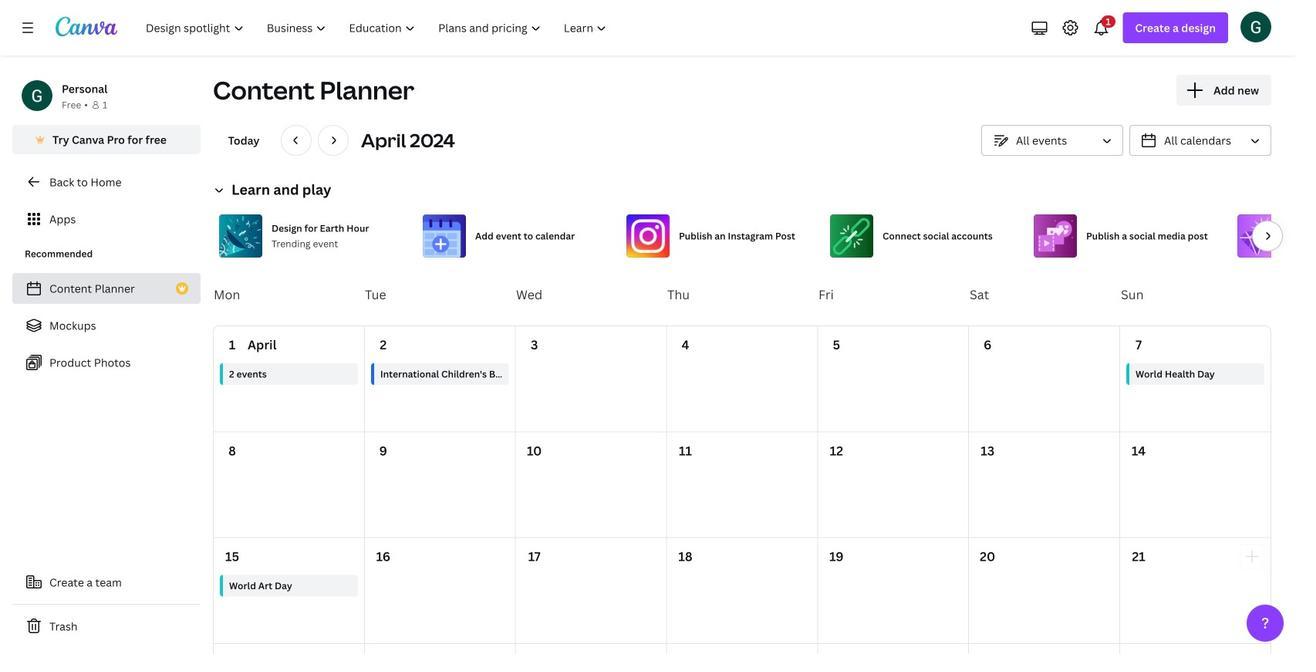 Task type: vqa. For each thing, say whether or not it's contained in the screenshot.
Top level navigation Element at left top
yes



Task type: describe. For each thing, give the bounding box(es) containing it.
sunday column header
[[1120, 264, 1271, 326]]

tuesday column header
[[364, 264, 515, 326]]

monday column header
[[213, 264, 364, 326]]



Task type: locate. For each thing, give the bounding box(es) containing it.
friday column header
[[818, 264, 969, 326]]

greg robinson image
[[1240, 11, 1271, 42]]

row
[[213, 264, 1271, 326], [214, 326, 1271, 432], [214, 432, 1271, 538], [214, 538, 1271, 644], [214, 644, 1271, 654]]

wednesday column header
[[515, 264, 667, 326]]

thursday column header
[[667, 264, 818, 326]]

saturday column header
[[969, 264, 1120, 326]]

top level navigation element
[[136, 12, 620, 43]]

list
[[12, 273, 201, 378]]



